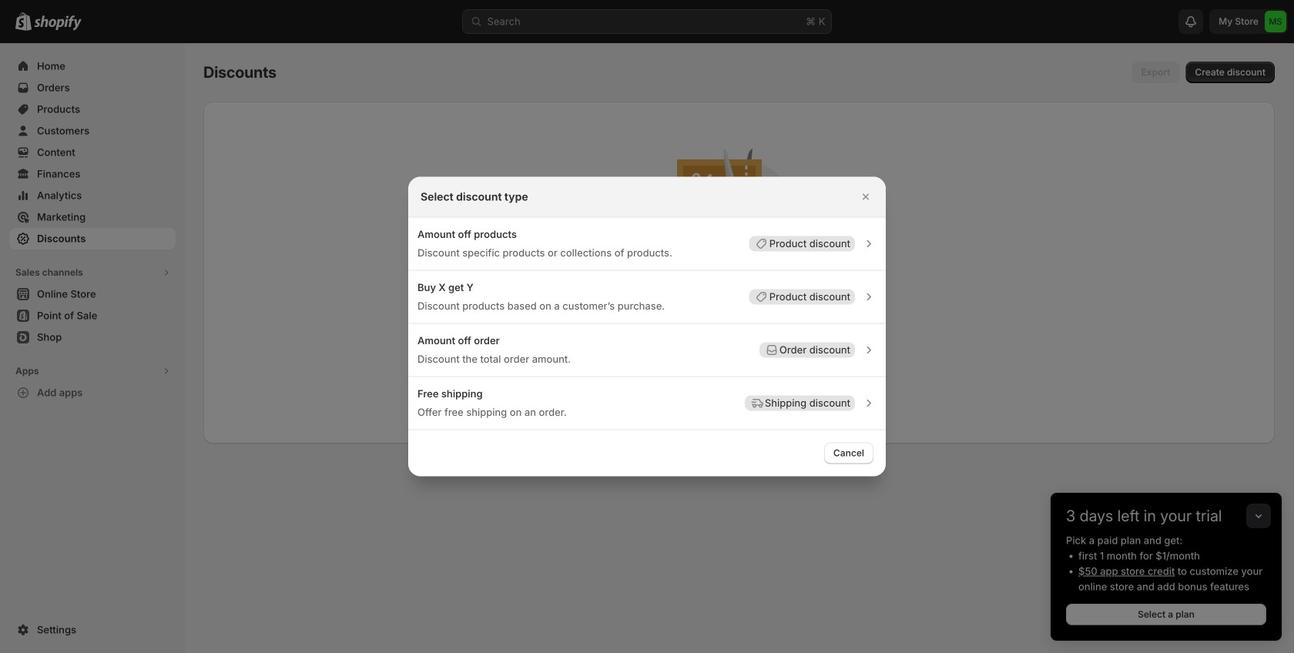 Task type: vqa. For each thing, say whether or not it's contained in the screenshot.
dialog
yes



Task type: locate. For each thing, give the bounding box(es) containing it.
dialog
[[0, 177, 1295, 477]]

shopify image
[[34, 15, 82, 31]]



